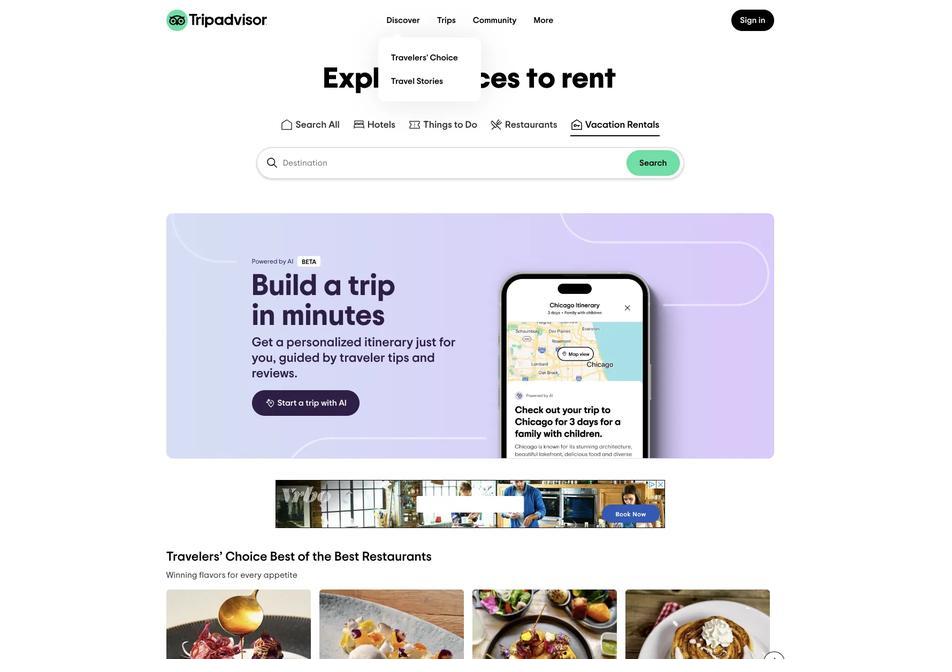 Task type: locate. For each thing, give the bounding box(es) containing it.
restaurants button
[[488, 116, 560, 136]]

1 vertical spatial by
[[323, 352, 337, 365]]

in inside sign in 'link'
[[759, 16, 765, 25]]

vacation
[[585, 120, 625, 130]]

winning
[[166, 571, 197, 580]]

start a trip with ai button
[[252, 391, 359, 416]]

hotels button
[[350, 116, 398, 136]]

1 vertical spatial choice
[[225, 551, 267, 564]]

to
[[527, 65, 556, 94], [454, 120, 463, 130]]

advertisement region
[[275, 481, 665, 529]]

0 horizontal spatial a
[[276, 337, 284, 349]]

0 horizontal spatial search
[[296, 120, 327, 130]]

search image
[[266, 157, 279, 170]]

explore
[[324, 65, 425, 94]]

things to do link
[[408, 118, 477, 131]]

trips button
[[429, 10, 464, 31]]

itinerary
[[364, 337, 413, 349]]

0 horizontal spatial best
[[270, 551, 295, 564]]

2 horizontal spatial a
[[324, 271, 342, 301]]

in
[[759, 16, 765, 25], [252, 301, 275, 331]]

0 vertical spatial to
[[527, 65, 556, 94]]

1 horizontal spatial a
[[299, 399, 304, 408]]

search for search
[[639, 159, 667, 167]]

0 horizontal spatial by
[[279, 258, 286, 265]]

1 horizontal spatial by
[[323, 352, 337, 365]]

0 horizontal spatial choice
[[225, 551, 267, 564]]

1 horizontal spatial restaurants
[[505, 120, 557, 130]]

2 vertical spatial a
[[299, 399, 304, 408]]

sign in
[[740, 16, 765, 25]]

0 horizontal spatial for
[[228, 571, 238, 580]]

search left all
[[296, 120, 327, 130]]

menu containing travelers' choice
[[378, 37, 481, 102]]

minutes
[[282, 301, 385, 331]]

hotels link
[[353, 118, 395, 131]]

best up "appetite"
[[270, 551, 295, 564]]

a right the start at bottom
[[299, 399, 304, 408]]

0 horizontal spatial trip
[[306, 399, 319, 408]]

0 vertical spatial search
[[296, 120, 327, 130]]

trip
[[348, 271, 395, 301], [306, 399, 319, 408]]

1 horizontal spatial search
[[639, 159, 667, 167]]

with
[[321, 399, 337, 408]]

1 vertical spatial search
[[639, 159, 667, 167]]

tips
[[388, 352, 409, 365]]

choice for travelers'
[[430, 53, 458, 62]]

for left every
[[228, 571, 238, 580]]

sign
[[740, 16, 757, 25]]

0 vertical spatial for
[[439, 337, 456, 349]]

start a trip with ai
[[277, 399, 347, 408]]

powered
[[252, 258, 277, 265]]

community
[[473, 16, 517, 25]]

trip inside build a trip in minutes get a personalized itinerary just for you, guided by traveler tips and reviews.
[[348, 271, 395, 301]]

choice
[[430, 53, 458, 62], [225, 551, 267, 564]]

search button
[[627, 150, 680, 176]]

0 vertical spatial trip
[[348, 271, 395, 301]]

by down personalized
[[323, 352, 337, 365]]

1 vertical spatial in
[[252, 301, 275, 331]]

search
[[296, 120, 327, 130], [639, 159, 667, 167]]

menu
[[378, 37, 481, 102]]

ai right with
[[339, 399, 347, 408]]

for
[[439, 337, 456, 349], [228, 571, 238, 580]]

0 horizontal spatial restaurants
[[362, 551, 432, 564]]

travelers'
[[391, 53, 428, 62]]

just
[[416, 337, 436, 349]]

traveler
[[340, 352, 385, 365]]

1 horizontal spatial choice
[[430, 53, 458, 62]]

tab list
[[0, 114, 940, 139]]

1 vertical spatial trip
[[306, 399, 319, 408]]

all
[[329, 120, 340, 130]]

choice inside 'link'
[[430, 53, 458, 62]]

tab list containing search all
[[0, 114, 940, 139]]

search inside button
[[296, 120, 327, 130]]

1 horizontal spatial trip
[[348, 271, 395, 301]]

for inside build a trip in minutes get a personalized itinerary just for you, guided by traveler tips and reviews.
[[439, 337, 456, 349]]

Search search field
[[257, 148, 683, 178], [283, 158, 627, 168]]

ai
[[288, 258, 293, 265], [339, 399, 347, 408]]

0 horizontal spatial to
[[454, 120, 463, 130]]

1 horizontal spatial for
[[439, 337, 456, 349]]

choice up every
[[225, 551, 267, 564]]

get
[[252, 337, 273, 349]]

0 vertical spatial choice
[[430, 53, 458, 62]]

1 horizontal spatial ai
[[339, 399, 347, 408]]

0 vertical spatial in
[[759, 16, 765, 25]]

0 horizontal spatial ai
[[288, 258, 293, 265]]

0 vertical spatial restaurants
[[505, 120, 557, 130]]

ai inside button
[[339, 399, 347, 408]]

search search field containing search
[[257, 148, 683, 178]]

search down rentals
[[639, 159, 667, 167]]

to left do
[[454, 120, 463, 130]]

to left rent
[[527, 65, 556, 94]]

in up get
[[252, 301, 275, 331]]

a
[[324, 271, 342, 301], [276, 337, 284, 349], [299, 399, 304, 408]]

1 vertical spatial ai
[[339, 399, 347, 408]]

trip for ai
[[306, 399, 319, 408]]

travelers' choice
[[391, 53, 458, 62]]

a for start
[[299, 399, 304, 408]]

by right powered
[[279, 258, 286, 265]]

0 horizontal spatial in
[[252, 301, 275, 331]]

a inside button
[[299, 399, 304, 408]]

by
[[279, 258, 286, 265], [323, 352, 337, 365]]

restaurants inside button
[[505, 120, 557, 130]]

1 vertical spatial a
[[276, 337, 284, 349]]

vacation rentals button
[[568, 116, 662, 136]]

guided
[[279, 352, 320, 365]]

things
[[423, 120, 452, 130]]

search search field down do
[[257, 148, 683, 178]]

1 horizontal spatial best
[[334, 551, 359, 564]]

1 vertical spatial to
[[454, 120, 463, 130]]

trip inside button
[[306, 399, 319, 408]]

travelers'
[[166, 551, 223, 564]]

in inside build a trip in minutes get a personalized itinerary just for you, guided by traveler tips and reviews.
[[252, 301, 275, 331]]

search inside button
[[639, 159, 667, 167]]

winning flavors for every appetite
[[166, 571, 297, 580]]

0 vertical spatial a
[[324, 271, 342, 301]]

ai left beta
[[288, 258, 293, 265]]

in right sign
[[759, 16, 765, 25]]

best
[[270, 551, 295, 564], [334, 551, 359, 564]]

best right the
[[334, 551, 359, 564]]

flavors
[[199, 571, 226, 580]]

choice up stories
[[430, 53, 458, 62]]

a right build
[[324, 271, 342, 301]]

1 horizontal spatial in
[[759, 16, 765, 25]]

a right get
[[276, 337, 284, 349]]

for right just
[[439, 337, 456, 349]]

and
[[412, 352, 435, 365]]

restaurants
[[505, 120, 557, 130], [362, 551, 432, 564]]



Task type: describe. For each thing, give the bounding box(es) containing it.
next image
[[768, 657, 780, 660]]

travelers' choice best of the best restaurants
[[166, 551, 432, 564]]

do
[[465, 120, 477, 130]]

every
[[240, 571, 262, 580]]

you,
[[252, 352, 276, 365]]

places
[[431, 65, 520, 94]]

1 vertical spatial restaurants
[[362, 551, 432, 564]]

1 horizontal spatial to
[[527, 65, 556, 94]]

tripadvisor image
[[166, 10, 267, 31]]

personalized
[[286, 337, 362, 349]]

trip for minutes
[[348, 271, 395, 301]]

rentals
[[627, 120, 660, 130]]

reviews.
[[252, 368, 298, 380]]

of
[[298, 551, 310, 564]]

community button
[[464, 10, 525, 31]]

discover
[[387, 16, 420, 25]]

appetite
[[264, 571, 297, 580]]

choice for travelers'
[[225, 551, 267, 564]]

travel
[[391, 77, 415, 85]]

search search field down things to do
[[283, 158, 627, 168]]

build
[[252, 271, 317, 301]]

search for search all
[[296, 120, 327, 130]]

powered by ai
[[252, 258, 293, 265]]

discover button
[[378, 10, 429, 31]]

a for build
[[324, 271, 342, 301]]

hotels
[[367, 120, 395, 130]]

to inside button
[[454, 120, 463, 130]]

sign in link
[[732, 10, 774, 31]]

beta
[[302, 259, 316, 265]]

vacation rentals
[[585, 120, 660, 130]]

vacation rentals link
[[570, 118, 660, 131]]

search all button
[[278, 116, 342, 136]]

explore places to rent
[[324, 65, 617, 94]]

rent
[[562, 65, 617, 94]]

trips
[[437, 16, 456, 25]]

1 best from the left
[[270, 551, 295, 564]]

more button
[[525, 10, 562, 31]]

0 vertical spatial by
[[279, 258, 286, 265]]

start
[[277, 399, 297, 408]]

stories
[[417, 77, 443, 85]]

travel stories link
[[387, 70, 472, 93]]

by inside build a trip in minutes get a personalized itinerary just for you, guided by traveler tips and reviews.
[[323, 352, 337, 365]]

travel stories
[[391, 77, 443, 85]]

previous image
[[160, 657, 173, 660]]

restaurants link
[[490, 118, 557, 131]]

more
[[534, 16, 554, 25]]

things to do button
[[406, 116, 479, 136]]

2 best from the left
[[334, 551, 359, 564]]

search all
[[296, 120, 340, 130]]

travelers' choice link
[[387, 46, 472, 70]]

the
[[312, 551, 332, 564]]

build a trip in minutes get a personalized itinerary just for you, guided by traveler tips and reviews.
[[252, 271, 456, 380]]

1 vertical spatial for
[[228, 571, 238, 580]]

things to do
[[423, 120, 477, 130]]

0 vertical spatial ai
[[288, 258, 293, 265]]



Task type: vqa. For each thing, say whether or not it's contained in the screenshot.
than
no



